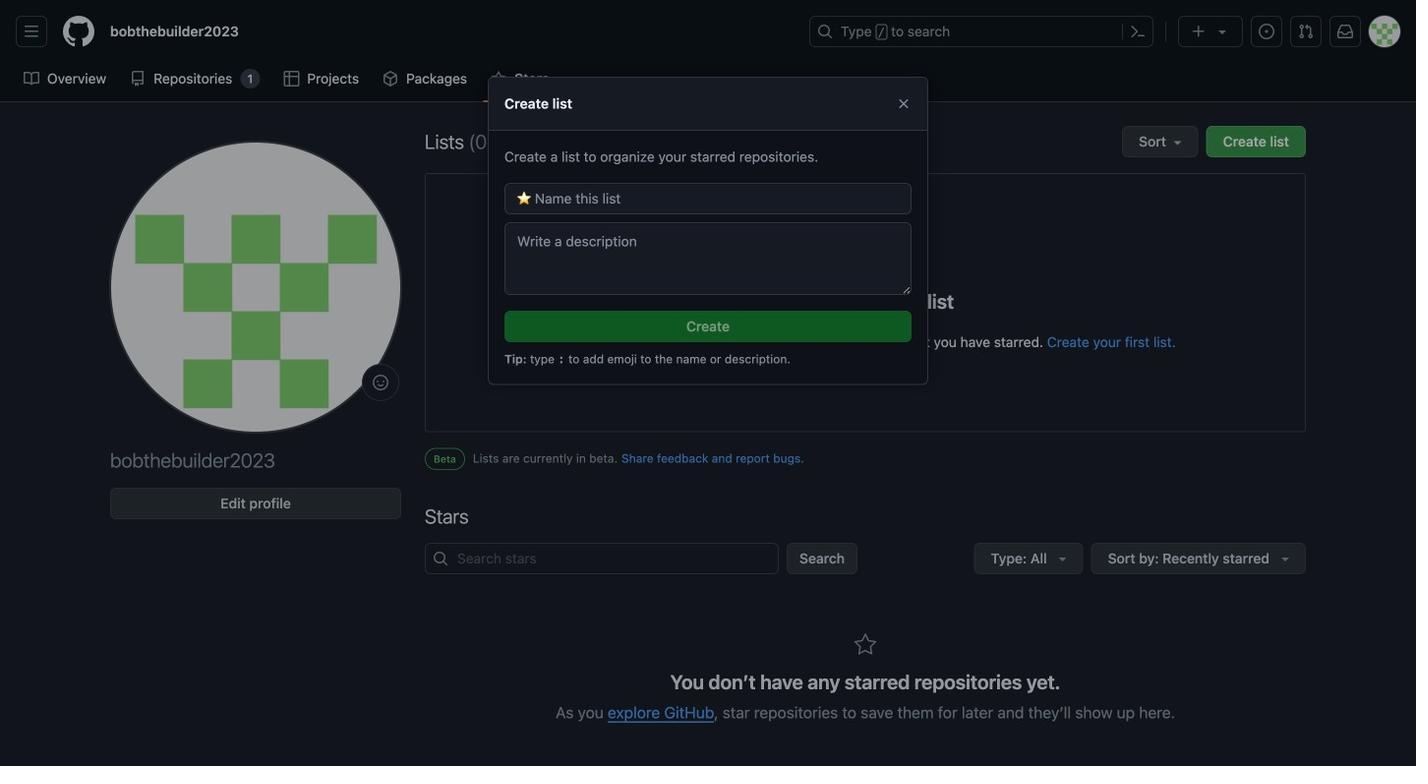 Task type: describe. For each thing, give the bounding box(es) containing it.
repo image
[[130, 71, 146, 87]]

1 horizontal spatial star image
[[854, 633, 877, 657]]

plus image
[[1191, 24, 1207, 39]]

0 horizontal spatial triangle down image
[[1055, 551, 1071, 566]]

create list dialog
[[488, 77, 928, 385]]

package image
[[383, 71, 398, 87]]

close dialog image
[[896, 96, 912, 112]]

0 horizontal spatial star image
[[491, 71, 507, 87]]

git pull request image
[[1298, 24, 1314, 39]]

feature release label: beta element
[[425, 448, 465, 470]]

book image
[[24, 71, 39, 87]]



Task type: locate. For each thing, give the bounding box(es) containing it.
command palette image
[[1130, 24, 1146, 39]]

1 vertical spatial star image
[[854, 633, 877, 657]]

search image
[[433, 551, 448, 566]]

table image
[[284, 71, 299, 87]]

triangle down image
[[1215, 24, 1230, 39], [1055, 551, 1071, 566], [1278, 551, 1293, 566]]

List name text field
[[505, 183, 912, 214]]

issue opened image
[[1259, 24, 1275, 39]]

0 vertical spatial star image
[[491, 71, 507, 87]]

homepage image
[[63, 16, 94, 47]]

smiley image
[[373, 375, 388, 390]]

2 horizontal spatial triangle down image
[[1278, 551, 1293, 566]]

List description text field
[[505, 222, 912, 295]]

notifications image
[[1338, 24, 1353, 39]]

change your avatar image
[[110, 142, 401, 433]]

Search stars search field
[[425, 543, 779, 574]]

1 horizontal spatial triangle down image
[[1215, 24, 1230, 39]]

star image
[[491, 71, 507, 87], [854, 633, 877, 657]]



Task type: vqa. For each thing, say whether or not it's contained in the screenshot.
Starred
no



